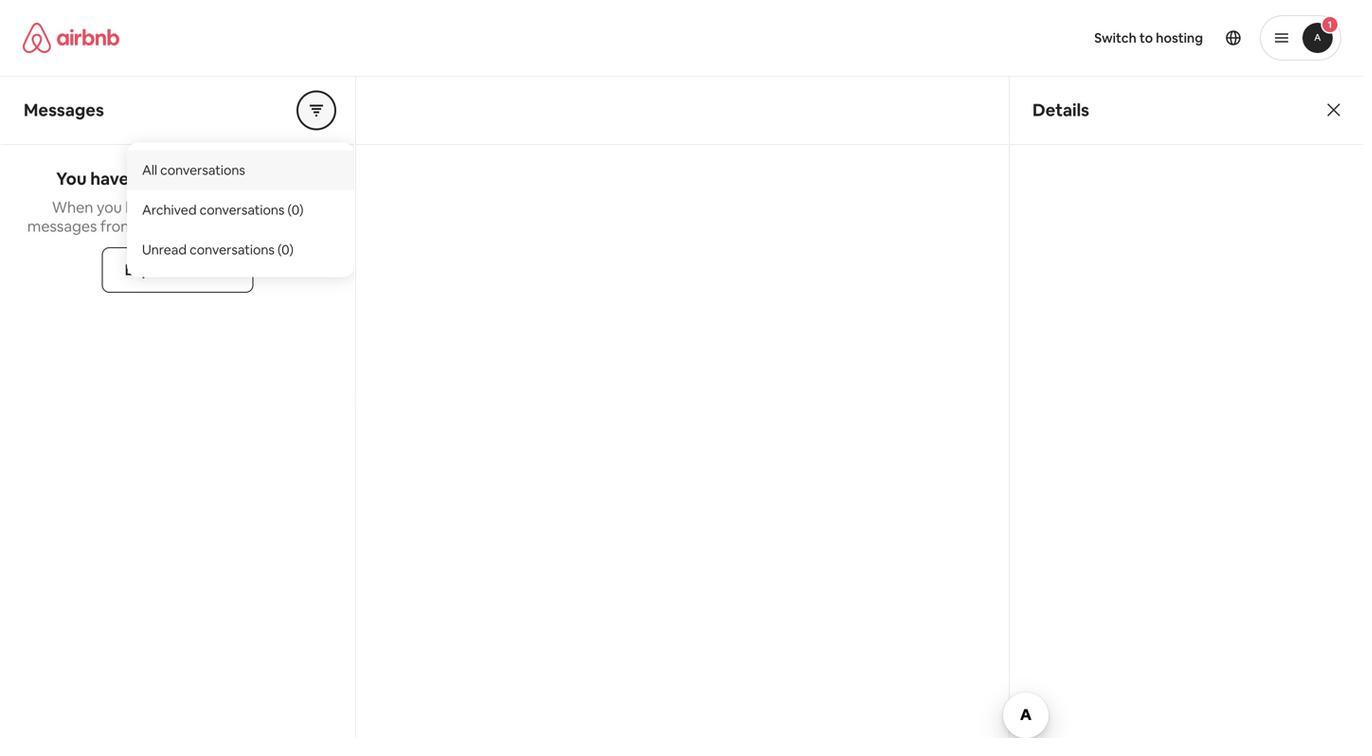 Task type: describe. For each thing, give the bounding box(es) containing it.
archived
[[142, 201, 197, 218]]

explore airbnb
[[125, 260, 231, 280]]

switch to hosting link
[[1084, 18, 1215, 58]]

here.
[[293, 217, 328, 236]]

you have no unread messages when you book a trip or experience, messages from your host will show up here.
[[27, 168, 328, 236]]

no
[[133, 168, 153, 190]]

host
[[172, 217, 203, 236]]

unread
[[157, 168, 214, 190]]

all conversations button
[[127, 150, 355, 190]]

hosting
[[1157, 29, 1204, 46]]

1
[[1329, 18, 1333, 31]]

will
[[206, 217, 228, 236]]

conversations for all
[[160, 162, 245, 179]]

(0) for unread conversations (0)
[[278, 241, 294, 258]]

trip
[[176, 198, 201, 217]]

unread
[[142, 241, 187, 258]]

switch
[[1095, 29, 1137, 46]]

your
[[138, 217, 169, 236]]

all conversations
[[142, 162, 245, 179]]

profile element
[[705, 0, 1342, 76]]

book
[[125, 198, 161, 217]]

a
[[164, 198, 173, 217]]



Task type: vqa. For each thing, say whether or not it's contained in the screenshot.
"home"
no



Task type: locate. For each thing, give the bounding box(es) containing it.
show
[[232, 217, 268, 236]]

(0) right 'show'
[[288, 201, 304, 218]]

0 horizontal spatial messages
[[27, 217, 97, 236]]

messaging page main contents element
[[0, 76, 1365, 738]]

explore
[[125, 260, 179, 280]]

group inside the messaging page main contents element
[[298, 91, 336, 129]]

have
[[90, 168, 129, 190]]

1 vertical spatial messages
[[27, 217, 97, 236]]

filter conversations. current filter: all conversations image
[[309, 103, 324, 118]]

(0) for archived conversations (0)
[[288, 201, 304, 218]]

group
[[298, 91, 336, 129]]

conversations inside the 'all conversations' button
[[160, 162, 245, 179]]

0 vertical spatial conversations
[[160, 162, 245, 179]]

messages up experience,
[[218, 168, 299, 190]]

unread conversations (0)
[[142, 241, 294, 258]]

up
[[272, 217, 290, 236]]

explore airbnb link
[[102, 247, 253, 293]]

0 vertical spatial (0)
[[288, 201, 304, 218]]

airbnb
[[182, 260, 231, 280]]

you
[[56, 168, 87, 190]]

when
[[52, 198, 93, 217]]

2 vertical spatial conversations
[[190, 241, 275, 258]]

conversations
[[160, 162, 245, 179], [200, 201, 285, 218], [190, 241, 275, 258]]

1 vertical spatial conversations
[[200, 201, 285, 218]]

1 button
[[1261, 15, 1342, 61]]

details
[[1033, 99, 1090, 121]]

1 vertical spatial (0)
[[278, 241, 294, 258]]

from
[[100, 217, 134, 236]]

messages
[[218, 168, 299, 190], [27, 217, 97, 236]]

experience,
[[222, 198, 303, 217]]

conversations for archived
[[200, 201, 285, 218]]

messages down you
[[27, 217, 97, 236]]

conversations for unread
[[190, 241, 275, 258]]

messages
[[24, 99, 104, 121]]

to
[[1140, 29, 1154, 46]]

all
[[142, 162, 157, 179]]

(0) down up
[[278, 241, 294, 258]]

1 horizontal spatial messages
[[218, 168, 299, 190]]

or
[[204, 198, 219, 217]]

you
[[97, 198, 122, 217]]

switch to hosting
[[1095, 29, 1204, 46]]

0 vertical spatial messages
[[218, 168, 299, 190]]

(0)
[[288, 201, 304, 218], [278, 241, 294, 258]]

archived conversations (0)
[[142, 201, 304, 218]]



